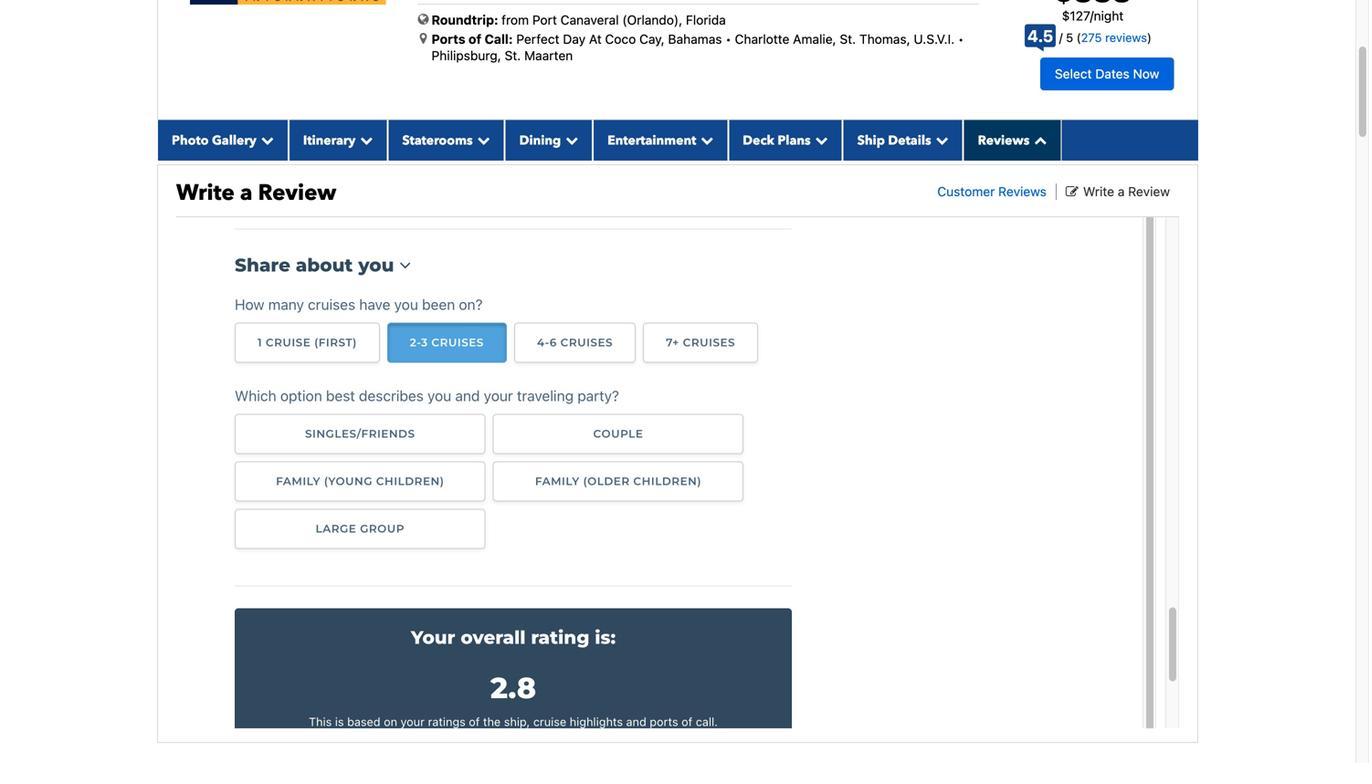 Task type: describe. For each thing, give the bounding box(es) containing it.
reviews button
[[963, 120, 1062, 161]]

$127
[[1062, 8, 1090, 23]]

(orlando),
[[622, 12, 682, 27]]

2 • from the left
[[958, 32, 964, 47]]

/ for $127
[[1090, 8, 1094, 23]]

entertainment button
[[593, 120, 728, 161]]

photo gallery
[[172, 132, 257, 149]]

map marker image
[[420, 32, 427, 45]]

charlotte
[[735, 32, 790, 47]]

deck plans
[[743, 132, 811, 149]]

of
[[469, 32, 481, 47]]

0 horizontal spatial write
[[176, 178, 235, 208]]

amalie,
[[793, 32, 836, 47]]

5
[[1066, 31, 1073, 44]]

1 horizontal spatial write
[[1083, 184, 1114, 199]]

coco
[[605, 32, 636, 47]]

select
[[1055, 66, 1092, 81]]

itinerary button
[[289, 120, 388, 161]]

details
[[888, 132, 931, 149]]

bahamas
[[668, 32, 722, 47]]

now
[[1133, 66, 1159, 81]]

maarten
[[524, 48, 573, 63]]

ship details
[[857, 132, 931, 149]]

chevron down image for dining
[[561, 134, 578, 146]]

$127 / night
[[1062, 8, 1124, 23]]

1 horizontal spatial review
[[1128, 184, 1170, 199]]

port
[[532, 12, 557, 27]]

1 horizontal spatial write a review
[[1083, 184, 1170, 199]]

night
[[1094, 8, 1124, 23]]

photo
[[172, 132, 209, 149]]

perfect
[[516, 32, 559, 47]]

royal caribbean image
[[190, 0, 386, 4]]

/ for 4.5
[[1059, 31, 1063, 44]]

1 vertical spatial reviews
[[998, 184, 1047, 199]]

call:
[[485, 32, 513, 47]]

staterooms
[[402, 132, 473, 149]]

photo gallery button
[[157, 120, 289, 161]]

globe image
[[418, 13, 429, 26]]

1 horizontal spatial a
[[1118, 184, 1125, 199]]

(
[[1077, 31, 1081, 44]]

0 horizontal spatial st.
[[505, 48, 521, 63]]

1 • from the left
[[726, 32, 731, 47]]

roundtrip: from port canaveral (orlando), florida
[[432, 12, 726, 27]]

cay,
[[639, 32, 665, 47]]

customer reviews
[[937, 184, 1047, 199]]

dates
[[1095, 66, 1130, 81]]

customer reviews link
[[937, 184, 1047, 199]]

plans
[[778, 132, 811, 149]]

reviews inside dropdown button
[[978, 132, 1030, 149]]

chevron down image for itinerary
[[356, 134, 373, 146]]



Task type: locate. For each thing, give the bounding box(es) containing it.
ports of call: perfect day at coco cay, bahamas • charlotte amalie, st. thomas, u.s.v.i. • philipsburg, st. maarten
[[432, 32, 964, 63]]

ship
[[857, 132, 885, 149]]

reviews
[[1105, 31, 1147, 44]]

st. right amalie,
[[840, 32, 856, 47]]

0 vertical spatial st.
[[840, 32, 856, 47]]

)
[[1147, 31, 1152, 44]]

staterooms button
[[388, 120, 505, 161]]

thomas,
[[859, 32, 910, 47]]

2 chevron down image from the left
[[561, 134, 578, 146]]

2 chevron down image from the left
[[356, 134, 373, 146]]

0 horizontal spatial review
[[258, 178, 336, 208]]

dining button
[[505, 120, 593, 161]]

4 chevron down image from the left
[[811, 134, 828, 146]]

ship details button
[[843, 120, 963, 161]]

florida
[[686, 12, 726, 27]]

3 chevron down image from the left
[[931, 134, 949, 146]]

chevron down image inside "staterooms" dropdown button
[[473, 134, 490, 146]]

itinerary
[[303, 132, 356, 149]]

0 horizontal spatial chevron down image
[[473, 134, 490, 146]]

2 horizontal spatial chevron down image
[[931, 134, 949, 146]]

write a review down gallery
[[176, 178, 336, 208]]

chevron up image
[[1030, 134, 1047, 146]]

• down florida
[[726, 32, 731, 47]]

1 horizontal spatial •
[[958, 32, 964, 47]]

chevron down image left dining
[[473, 134, 490, 146]]

ports
[[432, 32, 465, 47]]

from
[[502, 12, 529, 27]]

select          dates now link
[[1040, 57, 1174, 90]]

edit image
[[1066, 185, 1079, 198]]

1 horizontal spatial st.
[[840, 32, 856, 47]]

roundtrip:
[[432, 12, 498, 27]]

write a review link
[[1066, 184, 1170, 199]]

a
[[240, 178, 253, 208], [1118, 184, 1125, 199]]

•
[[726, 32, 731, 47], [958, 32, 964, 47]]

st. down call:
[[505, 48, 521, 63]]

1 vertical spatial /
[[1059, 31, 1063, 44]]

chevron down image for photo gallery
[[257, 134, 274, 146]]

4.5
[[1028, 26, 1053, 46]]

chevron down image
[[257, 134, 274, 146], [356, 134, 373, 146], [696, 134, 714, 146], [811, 134, 828, 146]]

chevron down image inside dining dropdown button
[[561, 134, 578, 146]]

review down itinerary
[[258, 178, 336, 208]]

at
[[589, 32, 602, 47]]

0 horizontal spatial /
[[1059, 31, 1063, 44]]

1 horizontal spatial /
[[1090, 8, 1094, 23]]

write right edit image
[[1083, 184, 1114, 199]]

write
[[176, 178, 235, 208], [1083, 184, 1114, 199]]

deck
[[743, 132, 774, 149]]

entertainment
[[608, 132, 696, 149]]

a down gallery
[[240, 178, 253, 208]]

review right edit image
[[1128, 184, 1170, 199]]

chevron down image for ship details
[[931, 134, 949, 146]]

write down photo gallery
[[176, 178, 235, 208]]

1 chevron down image from the left
[[257, 134, 274, 146]]

275
[[1081, 31, 1102, 44]]

reviews left edit image
[[998, 184, 1047, 199]]

0 vertical spatial /
[[1090, 8, 1094, 23]]

chevron down image inside deck plans dropdown button
[[811, 134, 828, 146]]

/ up 4.5 / 5 ( 275 reviews )
[[1090, 8, 1094, 23]]

chevron down image inside 'photo gallery' dropdown button
[[257, 134, 274, 146]]

chevron down image left ship
[[811, 134, 828, 146]]

275 reviews link
[[1081, 31, 1147, 44]]

canaveral
[[560, 12, 619, 27]]

chevron down image inside ship details dropdown button
[[931, 134, 949, 146]]

chevron down image inside entertainment dropdown button
[[696, 134, 714, 146]]

0 horizontal spatial •
[[726, 32, 731, 47]]

chevron down image left itinerary
[[257, 134, 274, 146]]

chevron down image up customer
[[931, 134, 949, 146]]

4.5 / 5 ( 275 reviews )
[[1028, 26, 1152, 46]]

0 horizontal spatial a
[[240, 178, 253, 208]]

chevron down image for staterooms
[[473, 134, 490, 146]]

1 horizontal spatial chevron down image
[[561, 134, 578, 146]]

chevron down image inside itinerary dropdown button
[[356, 134, 373, 146]]

chevron down image for entertainment
[[696, 134, 714, 146]]

philipsburg,
[[432, 48, 501, 63]]

chevron down image for deck plans
[[811, 134, 828, 146]]

st.
[[840, 32, 856, 47], [505, 48, 521, 63]]

chevron down image
[[473, 134, 490, 146], [561, 134, 578, 146], [931, 134, 949, 146]]

select          dates now
[[1055, 66, 1159, 81]]

customer
[[937, 184, 995, 199]]

reviews
[[978, 132, 1030, 149], [998, 184, 1047, 199]]

dining
[[519, 132, 561, 149]]

/
[[1090, 8, 1094, 23], [1059, 31, 1063, 44]]

3 chevron down image from the left
[[696, 134, 714, 146]]

1 vertical spatial st.
[[505, 48, 521, 63]]

chevron down image left entertainment
[[561, 134, 578, 146]]

1 chevron down image from the left
[[473, 134, 490, 146]]

• right u.s.v.i.
[[958, 32, 964, 47]]

write a review right edit image
[[1083, 184, 1170, 199]]

/ left 5
[[1059, 31, 1063, 44]]

0 vertical spatial reviews
[[978, 132, 1030, 149]]

u.s.v.i.
[[914, 32, 955, 47]]

write a review
[[176, 178, 336, 208], [1083, 184, 1170, 199]]

chevron down image left deck on the right
[[696, 134, 714, 146]]

review
[[258, 178, 336, 208], [1128, 184, 1170, 199]]

0 horizontal spatial write a review
[[176, 178, 336, 208]]

a right edit image
[[1118, 184, 1125, 199]]

chevron down image left the 'staterooms'
[[356, 134, 373, 146]]

gallery
[[212, 132, 257, 149]]

write a review main content
[[148, 0, 1207, 764]]

/ inside 4.5 / 5 ( 275 reviews )
[[1059, 31, 1063, 44]]

reviews up customer reviews
[[978, 132, 1030, 149]]

deck plans button
[[728, 120, 843, 161]]

day
[[563, 32, 586, 47]]



Task type: vqa. For each thing, say whether or not it's contained in the screenshot.
bottommost TV,
no



